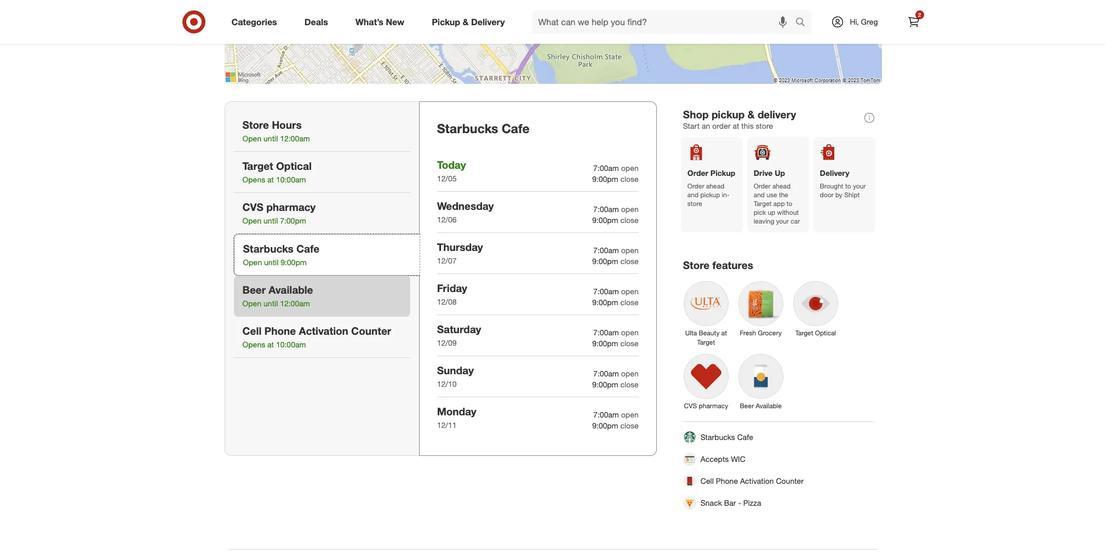 Task type: describe. For each thing, give the bounding box(es) containing it.
12:00am for beer available
[[280, 299, 310, 308]]

target inside drive up order ahead and use the target app to pick up without leaving your car
[[754, 200, 772, 208]]

at inside shop pickup & delivery start an order at this store
[[733, 121, 740, 130]]

beer for beer available open until 12:00am
[[243, 283, 266, 296]]

target optical link
[[789, 276, 844, 340]]

friday 12/08
[[437, 282, 468, 306]]

an
[[702, 121, 711, 130]]

7:00am for wednesday
[[594, 204, 619, 214]]

hi,
[[850, 17, 859, 26]]

0 vertical spatial pickup
[[432, 16, 461, 27]]

12/10
[[437, 379, 457, 389]]

beauty
[[699, 329, 720, 337]]

accepts
[[701, 455, 729, 464]]

until for store
[[264, 134, 278, 143]]

delivery brought to your door by shipt
[[820, 168, 866, 199]]

0 vertical spatial delivery
[[471, 16, 505, 27]]

cell phone activation counter opens at 10:00am
[[243, 325, 392, 349]]

optical for target optical
[[816, 329, 837, 337]]

target inside target optical opens at 10:00am
[[243, 160, 273, 172]]

use
[[767, 191, 778, 199]]

close for friday
[[621, 298, 639, 307]]

cell for cell phone activation counter
[[701, 477, 714, 486]]

7:00am for saturday
[[594, 328, 619, 337]]

at inside target optical opens at 10:00am
[[268, 175, 274, 184]]

optical for target optical opens at 10:00am
[[276, 160, 312, 172]]

wednesday
[[437, 199, 494, 212]]

saturday
[[437, 323, 482, 335]]

counter for cell phone activation counter opens at 10:00am
[[351, 325, 392, 337]]

order for drive up
[[754, 182, 771, 190]]

until for beer
[[264, 299, 278, 308]]

and for order
[[688, 191, 699, 199]]

pickup & delivery
[[432, 16, 505, 27]]

pick
[[754, 208, 766, 217]]

fresh grocery link
[[734, 276, 789, 340]]

gateway map image
[[224, 0, 882, 84]]

pickup inside shop pickup & delivery start an order at this store
[[712, 108, 745, 121]]

target optical opens at 10:00am
[[243, 160, 312, 184]]

10:00am inside cell phone activation counter opens at 10:00am
[[276, 340, 306, 349]]

beer available link
[[734, 349, 789, 413]]

search button
[[791, 10, 817, 36]]

close for saturday
[[621, 339, 639, 348]]

beer available open until 12:00am
[[243, 283, 313, 308]]

your inside drive up order ahead and use the target app to pick up without leaving your car
[[777, 217, 789, 225]]

& inside shop pickup & delivery start an order at this store
[[748, 108, 755, 121]]

car
[[791, 217, 800, 225]]

categories
[[232, 16, 277, 27]]

brought
[[820, 182, 844, 190]]

deals link
[[295, 10, 342, 34]]

app
[[774, 200, 785, 208]]

thursday 12/07
[[437, 241, 483, 265]]

close for today
[[621, 174, 639, 184]]

12/11
[[437, 420, 457, 430]]

in-
[[722, 191, 730, 199]]

ahead for up
[[773, 182, 791, 190]]

opens inside target optical opens at 10:00am
[[243, 175, 265, 184]]

7:00am open 9:00pm close for thursday
[[593, 246, 639, 266]]

store hours open until 12:00am
[[243, 118, 310, 143]]

up
[[768, 208, 776, 217]]

this
[[742, 121, 754, 130]]

12:00am for store hours
[[280, 134, 310, 143]]

snack
[[701, 498, 722, 508]]

9:00pm for sunday
[[593, 380, 619, 389]]

leaving
[[754, 217, 775, 225]]

start
[[683, 121, 700, 130]]

drive up order ahead and use the target app to pick up without leaving your car
[[754, 168, 800, 225]]

fresh
[[740, 329, 757, 337]]

store features
[[683, 259, 754, 271]]

pharmacy for cvs pharmacy
[[699, 402, 729, 410]]

ahead for pickup
[[707, 182, 725, 190]]

shipt
[[845, 191, 860, 199]]

7:00am open 9:00pm close for today
[[593, 163, 639, 184]]

what's
[[356, 16, 384, 27]]

grocery
[[758, 329, 782, 337]]

12/05
[[437, 174, 457, 183]]

to inside delivery brought to your door by shipt
[[846, 182, 852, 190]]

7:00am open 9:00pm close for sunday
[[593, 369, 639, 389]]

store for store hours open until 12:00am
[[243, 118, 269, 131]]

new
[[386, 16, 405, 27]]

open for monday
[[621, 410, 639, 419]]

9:00pm for today
[[593, 174, 619, 184]]

7:00am open 9:00pm close for friday
[[593, 287, 639, 307]]

cell for cell phone activation counter opens at 10:00am
[[243, 325, 262, 337]]

12/07
[[437, 256, 457, 265]]

9:00pm for wednesday
[[593, 215, 619, 225]]

opens inside cell phone activation counter opens at 10:00am
[[243, 340, 265, 349]]

fresh grocery
[[740, 329, 782, 337]]

target optical
[[796, 329, 837, 337]]

by
[[836, 191, 843, 199]]

at inside cell phone activation counter opens at 10:00am
[[268, 340, 274, 349]]

saturday 12/09
[[437, 323, 482, 348]]

2 vertical spatial cafe
[[738, 433, 754, 442]]

store inside shop pickup & delivery start an order at this store
[[756, 121, 774, 130]]

7:00am for sunday
[[594, 369, 619, 378]]

pizza
[[744, 498, 762, 508]]

target right grocery
[[796, 329, 814, 337]]

9:00pm inside starbucks cafe open until 9:00pm
[[281, 258, 307, 267]]

starbucks inside starbucks cafe open until 9:00pm
[[243, 242, 294, 255]]

order
[[713, 121, 731, 130]]

& inside pickup & delivery link
[[463, 16, 469, 27]]

12/06
[[437, 215, 457, 224]]

delivery inside delivery brought to your door by shipt
[[820, 168, 850, 178]]

today
[[437, 158, 466, 171]]

door
[[820, 191, 834, 199]]

monday 12/11
[[437, 405, 477, 430]]

cvs pharmacy link
[[679, 349, 734, 413]]

7:00am open 9:00pm close for wednesday
[[593, 204, 639, 225]]

-
[[739, 498, 742, 508]]

deals
[[305, 16, 328, 27]]

7:00am open 9:00pm close for saturday
[[593, 328, 639, 348]]

starbucks cafe open until 9:00pm
[[243, 242, 320, 267]]

1 horizontal spatial cafe
[[502, 121, 530, 136]]

up
[[775, 168, 786, 178]]

greg
[[862, 17, 879, 26]]

open for saturday
[[621, 328, 639, 337]]

close for thursday
[[621, 256, 639, 266]]

open for today
[[621, 163, 639, 173]]



Task type: vqa. For each thing, say whether or not it's contained in the screenshot.
every day.
no



Task type: locate. For each thing, give the bounding box(es) containing it.
1 vertical spatial to
[[787, 200, 793, 208]]

open for beer available
[[243, 299, 262, 308]]

0 horizontal spatial available
[[269, 283, 313, 296]]

delivery
[[471, 16, 505, 27], [820, 168, 850, 178]]

open inside starbucks cafe open until 9:00pm
[[243, 258, 262, 267]]

1 horizontal spatial your
[[853, 182, 866, 190]]

your up shipt
[[853, 182, 866, 190]]

activation for cell phone activation counter
[[741, 477, 774, 486]]

0 vertical spatial counter
[[351, 325, 392, 337]]

1 10:00am from the top
[[276, 175, 306, 184]]

1 vertical spatial pickup
[[711, 168, 736, 178]]

without
[[778, 208, 799, 217]]

hi, greg
[[850, 17, 879, 26]]

at left this
[[733, 121, 740, 130]]

1 horizontal spatial ahead
[[773, 182, 791, 190]]

1 horizontal spatial to
[[846, 182, 852, 190]]

12:00am inside store hours open until 12:00am
[[280, 134, 310, 143]]

at
[[733, 121, 740, 130], [268, 175, 274, 184], [722, 329, 727, 337], [268, 340, 274, 349]]

store for store features
[[683, 259, 710, 271]]

ulta
[[686, 329, 697, 337]]

1 vertical spatial available
[[756, 402, 782, 410]]

at down beer available open until 12:00am
[[268, 340, 274, 349]]

0 horizontal spatial pharmacy
[[267, 201, 316, 213]]

0 vertical spatial pickup
[[712, 108, 745, 121]]

4 open from the top
[[621, 287, 639, 296]]

starbucks down cvs pharmacy open until 7:00pm
[[243, 242, 294, 255]]

0 vertical spatial starbucks cafe
[[437, 121, 530, 136]]

cvs pharmacy open until 7:00pm
[[243, 201, 316, 225]]

target
[[243, 160, 273, 172], [754, 200, 772, 208], [796, 329, 814, 337], [698, 338, 716, 346]]

1 vertical spatial counter
[[776, 477, 804, 486]]

0 horizontal spatial pickup
[[432, 16, 461, 27]]

your inside delivery brought to your door by shipt
[[853, 182, 866, 190]]

cvs
[[243, 201, 264, 213], [684, 402, 697, 410]]

1 vertical spatial store
[[683, 259, 710, 271]]

store capabilities with hours, vertical tabs tab list
[[224, 101, 420, 456]]

starbucks up today on the top
[[437, 121, 499, 136]]

1 vertical spatial starbucks cafe
[[701, 433, 754, 442]]

the
[[779, 191, 789, 199]]

9:00pm
[[593, 174, 619, 184], [593, 215, 619, 225], [593, 256, 619, 266], [281, 258, 307, 267], [593, 298, 619, 307], [593, 339, 619, 348], [593, 380, 619, 389], [593, 421, 619, 430]]

2 12:00am from the top
[[280, 299, 310, 308]]

phone for cell phone activation counter
[[716, 477, 738, 486]]

store inside order pickup order ahead and pickup in- store
[[688, 200, 703, 208]]

9:00pm for monday
[[593, 421, 619, 430]]

9:00pm for thursday
[[593, 256, 619, 266]]

pickup
[[712, 108, 745, 121], [701, 191, 721, 199]]

2 7:00am open 9:00pm close from the top
[[593, 204, 639, 225]]

1 horizontal spatial pickup
[[711, 168, 736, 178]]

7 close from the top
[[621, 421, 639, 430]]

ahead inside order pickup order ahead and pickup in- store
[[707, 182, 725, 190]]

available for beer available open until 12:00am
[[269, 283, 313, 296]]

to up without
[[787, 200, 793, 208]]

until
[[264, 134, 278, 143], [264, 216, 278, 225], [264, 258, 279, 267], [264, 299, 278, 308]]

4 7:00am from the top
[[594, 287, 619, 296]]

1 horizontal spatial available
[[756, 402, 782, 410]]

store
[[243, 118, 269, 131], [683, 259, 710, 271]]

1 vertical spatial 12:00am
[[280, 299, 310, 308]]

7 7:00am open 9:00pm close from the top
[[593, 410, 639, 430]]

5 open from the top
[[621, 328, 639, 337]]

2
[[919, 12, 922, 18]]

4 close from the top
[[621, 298, 639, 307]]

0 vertical spatial cell
[[243, 325, 262, 337]]

2 opens from the top
[[243, 340, 265, 349]]

beer available
[[740, 402, 782, 410]]

opens
[[243, 175, 265, 184], [243, 340, 265, 349]]

available for beer available
[[756, 402, 782, 410]]

0 vertical spatial store
[[756, 121, 774, 130]]

What can we help you find? suggestions appear below search field
[[532, 10, 798, 34]]

1 horizontal spatial cell
[[701, 477, 714, 486]]

open for sunday
[[621, 369, 639, 378]]

0 horizontal spatial beer
[[243, 283, 266, 296]]

order for order pickup
[[688, 182, 705, 190]]

1 12:00am from the top
[[280, 134, 310, 143]]

until down hours
[[264, 134, 278, 143]]

7:00am for thursday
[[594, 246, 619, 255]]

12/09
[[437, 338, 457, 348]]

pickup inside order pickup order ahead and pickup in- store
[[711, 168, 736, 178]]

cvs for cvs pharmacy
[[684, 402, 697, 410]]

open for friday
[[621, 287, 639, 296]]

open inside store hours open until 12:00am
[[243, 134, 262, 143]]

pickup up in- at the top of page
[[711, 168, 736, 178]]

your down without
[[777, 217, 789, 225]]

sunday
[[437, 364, 474, 376]]

0 horizontal spatial counter
[[351, 325, 392, 337]]

0 vertical spatial &
[[463, 16, 469, 27]]

pickup
[[432, 16, 461, 27], [711, 168, 736, 178]]

until inside store hours open until 12:00am
[[264, 134, 278, 143]]

ahead inside drive up order ahead and use the target app to pick up without leaving your car
[[773, 182, 791, 190]]

activation
[[299, 325, 349, 337], [741, 477, 774, 486]]

0 horizontal spatial store
[[688, 200, 703, 208]]

store inside store hours open until 12:00am
[[243, 118, 269, 131]]

0 horizontal spatial and
[[688, 191, 699, 199]]

accepts wic
[[701, 455, 746, 464]]

5 close from the top
[[621, 339, 639, 348]]

phone
[[265, 325, 296, 337], [716, 477, 738, 486]]

7:00am for today
[[594, 163, 619, 173]]

phone down beer available open until 12:00am
[[265, 325, 296, 337]]

at inside ulta beauty at target
[[722, 329, 727, 337]]

order inside drive up order ahead and use the target app to pick up without leaving your car
[[754, 182, 771, 190]]

beer down starbucks cafe open until 9:00pm
[[243, 283, 266, 296]]

0 horizontal spatial &
[[463, 16, 469, 27]]

0 vertical spatial pharmacy
[[267, 201, 316, 213]]

1 7:00am from the top
[[594, 163, 619, 173]]

open
[[243, 134, 262, 143], [243, 216, 262, 225], [243, 258, 262, 267], [243, 299, 262, 308]]

open inside beer available open until 12:00am
[[243, 299, 262, 308]]

2 close from the top
[[621, 215, 639, 225]]

0 horizontal spatial cafe
[[297, 242, 320, 255]]

target down beauty
[[698, 338, 716, 346]]

target inside ulta beauty at target
[[698, 338, 716, 346]]

cvs for cvs pharmacy open until 7:00pm
[[243, 201, 264, 213]]

0 horizontal spatial ahead
[[707, 182, 725, 190]]

0 vertical spatial store
[[243, 118, 269, 131]]

pharmacy inside cvs pharmacy open until 7:00pm
[[267, 201, 316, 213]]

wic
[[731, 455, 746, 464]]

1 vertical spatial pharmacy
[[699, 402, 729, 410]]

counter for cell phone activation counter
[[776, 477, 804, 486]]

3 7:00am open 9:00pm close from the top
[[593, 246, 639, 266]]

1 vertical spatial opens
[[243, 340, 265, 349]]

and
[[688, 191, 699, 199], [754, 191, 765, 199]]

close
[[621, 174, 639, 184], [621, 215, 639, 225], [621, 256, 639, 266], [621, 298, 639, 307], [621, 339, 639, 348], [621, 380, 639, 389], [621, 421, 639, 430]]

what's new
[[356, 16, 405, 27]]

1 horizontal spatial starbucks
[[437, 121, 499, 136]]

12:00am up cell phone activation counter opens at 10:00am
[[280, 299, 310, 308]]

1 vertical spatial activation
[[741, 477, 774, 486]]

0 vertical spatial 10:00am
[[276, 175, 306, 184]]

activation for cell phone activation counter opens at 10:00am
[[299, 325, 349, 337]]

2 ahead from the left
[[773, 182, 791, 190]]

1 horizontal spatial pharmacy
[[699, 402, 729, 410]]

thursday
[[437, 241, 483, 253]]

7 7:00am from the top
[[594, 410, 619, 419]]

7:00am for monday
[[594, 410, 619, 419]]

order
[[688, 168, 709, 178], [688, 182, 705, 190], [754, 182, 771, 190]]

10:00am inside target optical opens at 10:00am
[[276, 175, 306, 184]]

and inside drive up order ahead and use the target app to pick up without leaving your car
[[754, 191, 765, 199]]

1 vertical spatial phone
[[716, 477, 738, 486]]

1 vertical spatial cafe
[[297, 242, 320, 255]]

at right beauty
[[722, 329, 727, 337]]

ulta beauty at target
[[686, 329, 727, 346]]

open for cvs pharmacy
[[243, 216, 262, 225]]

10:00am down beer available open until 12:00am
[[276, 340, 306, 349]]

pharmacy left beer available
[[699, 402, 729, 410]]

12/08
[[437, 297, 457, 306]]

pickup & delivery link
[[423, 10, 519, 34]]

pharmacy for cvs pharmacy open until 7:00pm
[[267, 201, 316, 213]]

starbucks up accepts
[[701, 433, 736, 442]]

4 7:00am open 9:00pm close from the top
[[593, 287, 639, 307]]

0 horizontal spatial to
[[787, 200, 793, 208]]

starbucks cafe up accepts wic
[[701, 433, 754, 442]]

open for store hours
[[243, 134, 262, 143]]

1 close from the top
[[621, 174, 639, 184]]

3 7:00am from the top
[[594, 246, 619, 255]]

7:00am open 9:00pm close for monday
[[593, 410, 639, 430]]

phone for cell phone activation counter opens at 10:00am
[[265, 325, 296, 337]]

1 horizontal spatial activation
[[741, 477, 774, 486]]

starbucks
[[437, 121, 499, 136], [243, 242, 294, 255], [701, 433, 736, 442]]

0 vertical spatial 12:00am
[[280, 134, 310, 143]]

open
[[621, 163, 639, 173], [621, 204, 639, 214], [621, 246, 639, 255], [621, 287, 639, 296], [621, 328, 639, 337], [621, 369, 639, 378], [621, 410, 639, 419]]

6 7:00am open 9:00pm close from the top
[[593, 369, 639, 389]]

bar
[[725, 498, 736, 508]]

0 horizontal spatial delivery
[[471, 16, 505, 27]]

friday
[[437, 282, 468, 294]]

pharmacy
[[267, 201, 316, 213], [699, 402, 729, 410]]

1 horizontal spatial phone
[[716, 477, 738, 486]]

1 horizontal spatial store
[[756, 121, 774, 130]]

cvs pharmacy
[[684, 402, 729, 410]]

1 vertical spatial optical
[[816, 329, 837, 337]]

cafe inside starbucks cafe open until 9:00pm
[[297, 242, 320, 255]]

0 horizontal spatial cvs
[[243, 201, 264, 213]]

beer for beer available
[[740, 402, 754, 410]]

0 vertical spatial beer
[[243, 283, 266, 296]]

pickup right new
[[432, 16, 461, 27]]

available inside beer available open until 12:00am
[[269, 283, 313, 296]]

0 vertical spatial cvs
[[243, 201, 264, 213]]

pickup up order
[[712, 108, 745, 121]]

order pickup order ahead and pickup in- store
[[688, 168, 736, 208]]

beer inside beer available open until 12:00am
[[243, 283, 266, 296]]

2 and from the left
[[754, 191, 765, 199]]

sunday 12/10
[[437, 364, 474, 389]]

until up beer available open until 12:00am
[[264, 258, 279, 267]]

7 open from the top
[[621, 410, 639, 419]]

2 link
[[902, 10, 926, 34]]

monday
[[437, 405, 477, 418]]

shop pickup & delivery start an order at this store
[[683, 108, 797, 130]]

1 horizontal spatial &
[[748, 108, 755, 121]]

at up cvs pharmacy open until 7:00pm
[[268, 175, 274, 184]]

1 horizontal spatial optical
[[816, 329, 837, 337]]

12:00am down hours
[[280, 134, 310, 143]]

0 vertical spatial phone
[[265, 325, 296, 337]]

store left features
[[683, 259, 710, 271]]

and for drive
[[754, 191, 765, 199]]

10:00am up cvs pharmacy open until 7:00pm
[[276, 175, 306, 184]]

0 horizontal spatial your
[[777, 217, 789, 225]]

available
[[269, 283, 313, 296], [756, 402, 782, 410]]

until inside cvs pharmacy open until 7:00pm
[[264, 216, 278, 225]]

1 horizontal spatial starbucks cafe
[[701, 433, 754, 442]]

features
[[713, 259, 754, 271]]

1 vertical spatial delivery
[[820, 168, 850, 178]]

optical inside target optical opens at 10:00am
[[276, 160, 312, 172]]

beer inside beer available link
[[740, 402, 754, 410]]

2 vertical spatial starbucks
[[701, 433, 736, 442]]

pharmacy up 7:00pm
[[267, 201, 316, 213]]

1 7:00am open 9:00pm close from the top
[[593, 163, 639, 184]]

2 horizontal spatial cafe
[[738, 433, 754, 442]]

close for monday
[[621, 421, 639, 430]]

today 12/05
[[437, 158, 466, 183]]

starbucks cafe up today on the top
[[437, 121, 530, 136]]

1 vertical spatial beer
[[740, 402, 754, 410]]

target up pick
[[754, 200, 772, 208]]

categories link
[[222, 10, 291, 34]]

5 7:00am from the top
[[594, 328, 619, 337]]

7:00am for friday
[[594, 287, 619, 296]]

ahead up the the at the top right of page
[[773, 182, 791, 190]]

available inside beer available link
[[756, 402, 782, 410]]

target down store hours open until 12:00am
[[243, 160, 273, 172]]

1 horizontal spatial beer
[[740, 402, 754, 410]]

activation inside cell phone activation counter opens at 10:00am
[[299, 325, 349, 337]]

0 horizontal spatial phone
[[265, 325, 296, 337]]

1 vertical spatial cell
[[701, 477, 714, 486]]

5 7:00am open 9:00pm close from the top
[[593, 328, 639, 348]]

0 horizontal spatial cell
[[243, 325, 262, 337]]

0 vertical spatial cafe
[[502, 121, 530, 136]]

2 open from the top
[[621, 204, 639, 214]]

1 open from the top
[[621, 163, 639, 173]]

1 vertical spatial &
[[748, 108, 755, 121]]

6 open from the top
[[621, 369, 639, 378]]

3 open from the top
[[621, 246, 639, 255]]

and left the use
[[754, 191, 765, 199]]

beer right the cvs pharmacy
[[740, 402, 754, 410]]

0 horizontal spatial activation
[[299, 325, 349, 337]]

6 close from the top
[[621, 380, 639, 389]]

cell down beer available open until 12:00am
[[243, 325, 262, 337]]

phone up bar
[[716, 477, 738, 486]]

1 horizontal spatial and
[[754, 191, 765, 199]]

0 vertical spatial your
[[853, 182, 866, 190]]

1 horizontal spatial counter
[[776, 477, 804, 486]]

1 horizontal spatial store
[[683, 259, 710, 271]]

drive
[[754, 168, 773, 178]]

to up shipt
[[846, 182, 852, 190]]

2 7:00am from the top
[[594, 204, 619, 214]]

9:00pm for saturday
[[593, 339, 619, 348]]

12:00am inside beer available open until 12:00am
[[280, 299, 310, 308]]

0 horizontal spatial starbucks
[[243, 242, 294, 255]]

to inside drive up order ahead and use the target app to pick up without leaving your car
[[787, 200, 793, 208]]

1 vertical spatial 10:00am
[[276, 340, 306, 349]]

until left 7:00pm
[[264, 216, 278, 225]]

1 and from the left
[[688, 191, 699, 199]]

snack bar - pizza
[[701, 498, 762, 508]]

7:00pm
[[280, 216, 306, 225]]

and inside order pickup order ahead and pickup in- store
[[688, 191, 699, 199]]

store left hours
[[243, 118, 269, 131]]

7:00am
[[594, 163, 619, 173], [594, 204, 619, 214], [594, 246, 619, 255], [594, 287, 619, 296], [594, 328, 619, 337], [594, 369, 619, 378], [594, 410, 619, 419]]

0 vertical spatial to
[[846, 182, 852, 190]]

open for wednesday
[[621, 204, 639, 214]]

0 vertical spatial optical
[[276, 160, 312, 172]]

close for sunday
[[621, 380, 639, 389]]

until for starbucks
[[264, 258, 279, 267]]

cell up snack
[[701, 477, 714, 486]]

1 horizontal spatial delivery
[[820, 168, 850, 178]]

until inside beer available open until 12:00am
[[264, 299, 278, 308]]

1 vertical spatial store
[[688, 200, 703, 208]]

counter inside cell phone activation counter opens at 10:00am
[[351, 325, 392, 337]]

wednesday 12/06
[[437, 199, 494, 224]]

open for starbucks cafe
[[243, 258, 262, 267]]

hours
[[272, 118, 302, 131]]

3 close from the top
[[621, 256, 639, 266]]

until inside starbucks cafe open until 9:00pm
[[264, 258, 279, 267]]

1 vertical spatial your
[[777, 217, 789, 225]]

opens up cvs pharmacy open until 7:00pm
[[243, 175, 265, 184]]

0 vertical spatial starbucks
[[437, 121, 499, 136]]

beer
[[243, 283, 266, 296], [740, 402, 754, 410]]

1 vertical spatial cvs
[[684, 402, 697, 410]]

to
[[846, 182, 852, 190], [787, 200, 793, 208]]

7:00am open 9:00pm close
[[593, 163, 639, 184], [593, 204, 639, 225], [593, 246, 639, 266], [593, 287, 639, 307], [593, 328, 639, 348], [593, 369, 639, 389], [593, 410, 639, 430]]

2 10:00am from the top
[[276, 340, 306, 349]]

search
[[791, 17, 817, 28]]

phone inside cell phone activation counter opens at 10:00am
[[265, 325, 296, 337]]

0 vertical spatial opens
[[243, 175, 265, 184]]

what's new link
[[346, 10, 418, 34]]

0 vertical spatial available
[[269, 283, 313, 296]]

0 horizontal spatial store
[[243, 118, 269, 131]]

cell inside cell phone activation counter opens at 10:00am
[[243, 325, 262, 337]]

shop
[[683, 108, 709, 121]]

1 opens from the top
[[243, 175, 265, 184]]

1 vertical spatial starbucks
[[243, 242, 294, 255]]

pickup left in- at the top of page
[[701, 191, 721, 199]]

pickup inside order pickup order ahead and pickup in- store
[[701, 191, 721, 199]]

12:00am
[[280, 134, 310, 143], [280, 299, 310, 308]]

cell phone activation counter
[[701, 477, 804, 486]]

until for cvs
[[264, 216, 278, 225]]

close for wednesday
[[621, 215, 639, 225]]

6 7:00am from the top
[[594, 369, 619, 378]]

open for thursday
[[621, 246, 639, 255]]

cvs inside cvs pharmacy open until 7:00pm
[[243, 201, 264, 213]]

ahead up in- at the top of page
[[707, 182, 725, 190]]

1 horizontal spatial cvs
[[684, 402, 697, 410]]

delivery
[[758, 108, 797, 121]]

open inside cvs pharmacy open until 7:00pm
[[243, 216, 262, 225]]

0 horizontal spatial optical
[[276, 160, 312, 172]]

until down starbucks cafe open until 9:00pm
[[264, 299, 278, 308]]

1 vertical spatial pickup
[[701, 191, 721, 199]]

0 vertical spatial activation
[[299, 325, 349, 337]]

ulta beauty at target link
[[679, 276, 734, 349]]

2 horizontal spatial starbucks
[[701, 433, 736, 442]]

1 ahead from the left
[[707, 182, 725, 190]]

and left in- at the top of page
[[688, 191, 699, 199]]

9:00pm for friday
[[593, 298, 619, 307]]

opens down beer available open until 12:00am
[[243, 340, 265, 349]]

0 horizontal spatial starbucks cafe
[[437, 121, 530, 136]]



